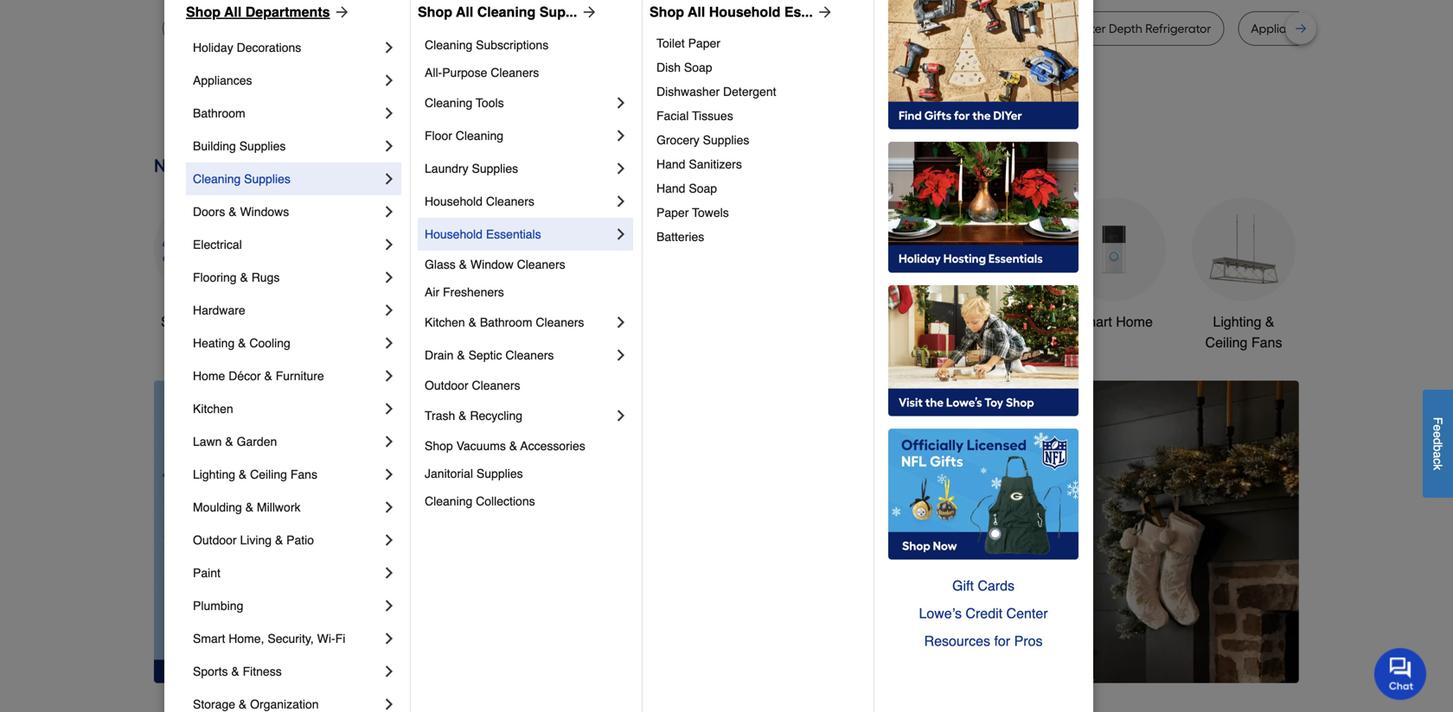 Task type: locate. For each thing, give the bounding box(es) containing it.
hand down grocery
[[657, 157, 685, 171]]

holiday decorations link
[[193, 31, 381, 64]]

2 shop from the left
[[418, 4, 452, 20]]

supplies inside cleaning supplies link
[[244, 172, 291, 186]]

ge profile refrigerator
[[406, 21, 528, 36]]

& inside drain & septic cleaners 'link'
[[457, 349, 465, 362]]

kitchen up lawn
[[193, 402, 233, 416]]

& inside 'outdoor tools & equipment'
[[895, 314, 904, 330]]

& for doors & windows link
[[229, 205, 237, 219]]

supplies inside laundry supplies link
[[472, 162, 518, 176]]

decorations for christmas
[[558, 335, 632, 351]]

cleaning down 'janitorial' on the left
[[425, 495, 473, 509]]

shop up holiday
[[186, 4, 221, 20]]

all for cleaning
[[456, 4, 473, 20]]

0 horizontal spatial fans
[[291, 468, 317, 482]]

1 vertical spatial lighting & ceiling fans link
[[193, 458, 381, 491]]

0 horizontal spatial lighting & ceiling fans
[[193, 468, 317, 482]]

e up d
[[1431, 425, 1445, 432]]

0 horizontal spatial smart
[[193, 632, 225, 646]]

smart home link
[[1062, 198, 1166, 333]]

heating & cooling link
[[193, 327, 381, 360]]

3 refrigerator from the left
[[1146, 21, 1211, 36]]

refrigerator down shop all cleaning sup...
[[462, 21, 528, 36]]

chevron right image for laundry supplies
[[612, 160, 630, 177]]

& for trash & recycling link
[[459, 409, 467, 423]]

sports & fitness
[[193, 665, 282, 679]]

all up heating
[[197, 314, 212, 330]]

0 vertical spatial kitchen
[[425, 316, 465, 330]]

batteries
[[657, 230, 704, 244]]

0 horizontal spatial ceiling
[[250, 468, 287, 482]]

2 horizontal spatial shop
[[650, 4, 684, 20]]

shop up heating
[[161, 314, 193, 330]]

dishwasher detergent
[[657, 85, 776, 99]]

tools for outdoor tools & equipment
[[859, 314, 891, 330]]

chevron right image for outdoor living & patio
[[381, 532, 398, 549]]

paint
[[193, 567, 221, 580]]

e up b
[[1431, 432, 1445, 438]]

1 vertical spatial home
[[193, 369, 225, 383]]

tools inside 'outdoor tools & equipment'
[[859, 314, 891, 330]]

& inside sports & fitness link
[[231, 665, 239, 679]]

shop
[[186, 4, 221, 20], [418, 4, 452, 20], [650, 4, 684, 20]]

all up holiday decorations
[[224, 4, 242, 20]]

cleaning collections
[[425, 495, 535, 509]]

1 vertical spatial kitchen
[[193, 402, 233, 416]]

paper up batteries
[[657, 206, 689, 220]]

& inside home décor & furniture link
[[264, 369, 272, 383]]

chevron right image for kitchen
[[381, 401, 398, 418]]

0 horizontal spatial ge
[[406, 21, 422, 36]]

0 vertical spatial soap
[[684, 61, 712, 74]]

resources for pros
[[924, 634, 1043, 650]]

2 horizontal spatial outdoor
[[805, 314, 855, 330]]

& for flooring & rugs link
[[240, 271, 248, 285]]

1 vertical spatial decorations
[[558, 335, 632, 351]]

lowe's credit center link
[[888, 600, 1079, 628]]

cleaners up air fresheners link
[[517, 258, 565, 272]]

refrigerator right 'depth' on the top of the page
[[1146, 21, 1211, 36]]

1 profile from the left
[[425, 21, 459, 36]]

1 vertical spatial soap
[[689, 182, 717, 195]]

gift cards
[[952, 578, 1015, 594]]

household cleaners
[[425, 195, 534, 208]]

cleaners inside all-purpose cleaners link
[[491, 66, 539, 80]]

chevron right image
[[381, 72, 398, 89], [612, 94, 630, 112], [612, 127, 630, 144], [381, 138, 398, 155], [612, 160, 630, 177], [381, 170, 398, 188], [381, 236, 398, 253], [381, 269, 398, 286], [381, 302, 398, 319], [381, 335, 398, 352], [612, 347, 630, 364], [612, 407, 630, 425], [381, 433, 398, 451], [381, 466, 398, 484], [381, 532, 398, 549], [381, 565, 398, 582], [381, 598, 398, 615], [381, 631, 398, 648]]

drain & septic cleaners link
[[425, 339, 612, 372]]

ge
[[406, 21, 422, 36], [865, 21, 881, 36]]

0 horizontal spatial shop
[[161, 314, 193, 330]]

0 horizontal spatial bathroom link
[[193, 97, 381, 130]]

cleaners inside glass & window cleaners "link"
[[517, 258, 565, 272]]

supplies inside janitorial supplies link
[[477, 467, 523, 481]]

household inside "link"
[[425, 195, 483, 208]]

0 horizontal spatial decorations
[[237, 41, 301, 54]]

& for kitchen & bathroom cleaners link on the top of the page
[[468, 316, 477, 330]]

drain & septic cleaners
[[425, 349, 554, 362]]

& inside lawn & garden link
[[225, 435, 233, 449]]

outdoor for outdoor cleaners
[[425, 379, 468, 393]]

household down the laundry
[[425, 195, 483, 208]]

hand soap link
[[657, 176, 862, 201]]

air fresheners link
[[425, 279, 630, 306]]

kitchen for kitchen & bathroom cleaners
[[425, 316, 465, 330]]

paper towels
[[657, 206, 729, 220]]

hardware
[[193, 304, 245, 317]]

ge for ge profile refrigerator
[[406, 21, 422, 36]]

1 vertical spatial ceiling
[[250, 468, 287, 482]]

arrow right image up toilet paper link
[[813, 3, 834, 21]]

refrigerator
[[462, 21, 528, 36], [637, 21, 703, 36], [1146, 21, 1211, 36]]

chevron right image for bathroom
[[381, 105, 398, 122]]

center
[[1006, 606, 1048, 622]]

1 vertical spatial paper
[[657, 206, 689, 220]]

accessories
[[520, 439, 585, 453]]

floor cleaning link
[[425, 119, 612, 152]]

2 vertical spatial household
[[425, 227, 483, 241]]

all up toilet paper
[[688, 4, 705, 20]]

1 shop from the left
[[186, 4, 221, 20]]

supplies up cleaning supplies
[[239, 139, 286, 153]]

supplies up the windows
[[244, 172, 291, 186]]

0 horizontal spatial refrigerator
[[462, 21, 528, 36]]

cleaning for tools
[[425, 96, 473, 110]]

1 vertical spatial bathroom link
[[932, 198, 1036, 333]]

0 horizontal spatial outdoor
[[193, 534, 237, 548]]

sanitizers
[[689, 157, 742, 171]]

0 vertical spatial paper
[[688, 36, 721, 50]]

sports & fitness link
[[193, 656, 381, 689]]

es...
[[784, 4, 813, 20]]

shop up 'janitorial' on the left
[[425, 439, 453, 453]]

& inside kitchen & bathroom cleaners link
[[468, 316, 477, 330]]

all for deals
[[197, 314, 212, 330]]

1 horizontal spatial kitchen
[[425, 316, 465, 330]]

& inside flooring & rugs link
[[240, 271, 248, 285]]

2 profile from the left
[[884, 21, 918, 36]]

arrow right image
[[330, 3, 351, 21], [813, 3, 834, 21]]

tools up equipment
[[859, 314, 891, 330]]

shop for shop all cleaning sup...
[[418, 4, 452, 20]]

0 vertical spatial home
[[1116, 314, 1153, 330]]

1 vertical spatial lighting & ceiling fans
[[193, 468, 317, 482]]

shop for shop all departments
[[186, 4, 221, 20]]

credit
[[966, 606, 1003, 622]]

0 vertical spatial shop
[[161, 314, 193, 330]]

shop all departments
[[186, 4, 330, 20]]

0 vertical spatial arrow right image
[[577, 3, 598, 21]]

laundry
[[425, 162, 468, 176]]

cleaners inside outdoor cleaners link
[[472, 379, 520, 393]]

appliance package
[[1251, 21, 1358, 36]]

1 horizontal spatial profile
[[884, 21, 918, 36]]

0 vertical spatial decorations
[[237, 41, 301, 54]]

subscriptions
[[476, 38, 549, 52]]

cleaning for subscriptions
[[425, 38, 473, 52]]

k
[[1431, 465, 1445, 471]]

chevron right image for flooring & rugs
[[381, 269, 398, 286]]

1 horizontal spatial fans
[[1252, 335, 1282, 351]]

kitchen for kitchen
[[193, 402, 233, 416]]

outdoor living & patio
[[193, 534, 314, 548]]

1 horizontal spatial arrow right image
[[813, 3, 834, 21]]

household cleaners link
[[425, 185, 612, 218]]

cleaning for supplies
[[193, 172, 241, 186]]

hand up paper towels
[[657, 182, 685, 195]]

cleaners inside drain & septic cleaners 'link'
[[505, 349, 554, 362]]

paper up dish soap
[[688, 36, 721, 50]]

shop all cleaning sup...
[[418, 4, 577, 20]]

home décor & furniture link
[[193, 360, 381, 393]]

cleaning down "all-"
[[425, 96, 473, 110]]

kitchen down "air"
[[425, 316, 465, 330]]

0 horizontal spatial kitchen
[[193, 402, 233, 416]]

& inside doors & windows link
[[229, 205, 237, 219]]

& inside glass & window cleaners "link"
[[459, 258, 467, 272]]

1 horizontal spatial outdoor
[[425, 379, 468, 393]]

0 vertical spatial lighting & ceiling fans link
[[1192, 198, 1296, 353]]

storage & organization
[[193, 698, 319, 712]]

cleaning up laundry supplies
[[456, 129, 503, 143]]

outdoor inside 'outdoor tools & equipment'
[[805, 314, 855, 330]]

shop inside 'link'
[[161, 314, 193, 330]]

supplies for building supplies
[[239, 139, 286, 153]]

appliances link
[[193, 64, 381, 97]]

arrow right image
[[577, 3, 598, 21], [1267, 532, 1285, 550]]

cleaners up recycling
[[472, 379, 520, 393]]

refrigerator up the toilet
[[637, 21, 703, 36]]

outdoor up equipment
[[805, 314, 855, 330]]

2 arrow right image from the left
[[813, 3, 834, 21]]

supplies up new deals every day during 25 days of deals 'image'
[[703, 133, 749, 147]]

paper inside toilet paper link
[[688, 36, 721, 50]]

outdoor living & patio link
[[193, 524, 381, 557]]

soap down toilet paper
[[684, 61, 712, 74]]

fitness
[[243, 665, 282, 679]]

1 horizontal spatial lighting
[[1213, 314, 1262, 330]]

arrow right image inside shop all household es... link
[[813, 3, 834, 21]]

f e e d b a c k
[[1431, 417, 1445, 471]]

1 horizontal spatial refrigerator
[[637, 21, 703, 36]]

home
[[1116, 314, 1153, 330], [193, 369, 225, 383]]

organization
[[250, 698, 319, 712]]

soap down hand sanitizers
[[689, 182, 717, 195]]

cleaning down building
[[193, 172, 241, 186]]

doors & windows link
[[193, 195, 381, 228]]

hand sanitizers link
[[657, 152, 862, 176]]

flooring
[[193, 271, 237, 285]]

0 horizontal spatial lighting
[[193, 468, 235, 482]]

2 hand from the top
[[657, 182, 685, 195]]

fans
[[1252, 335, 1282, 351], [291, 468, 317, 482]]

0 vertical spatial smart
[[1075, 314, 1112, 330]]

deals
[[215, 314, 251, 330]]

shop for shop all deals
[[161, 314, 193, 330]]

0 vertical spatial ceiling
[[1205, 335, 1248, 351]]

0 vertical spatial household
[[709, 4, 781, 20]]

chevron right image for drain & septic cleaners
[[612, 347, 630, 364]]

cleaners down air fresheners link
[[536, 316, 584, 330]]

0 horizontal spatial profile
[[425, 21, 459, 36]]

smart for smart home
[[1075, 314, 1112, 330]]

paper towels link
[[657, 201, 862, 225]]

& inside moulding & millwork link
[[245, 501, 253, 515]]

paper inside paper towels link
[[657, 206, 689, 220]]

bathroom link
[[193, 97, 381, 130], [932, 198, 1036, 333]]

soap for dish soap
[[684, 61, 712, 74]]

household up glass
[[425, 227, 483, 241]]

tools
[[476, 96, 504, 110], [449, 314, 482, 330], [859, 314, 891, 330]]

moulding & millwork
[[193, 501, 301, 515]]

cleaners up outdoor cleaners link on the bottom of page
[[505, 349, 554, 362]]

outdoor tools & equipment link
[[803, 198, 907, 353]]

decorations down shop all departments link
[[237, 41, 301, 54]]

building supplies link
[[193, 130, 381, 163]]

counter depth refrigerator
[[1061, 21, 1211, 36]]

0 horizontal spatial shop
[[186, 4, 221, 20]]

3 shop from the left
[[650, 4, 684, 20]]

profile for ge profile
[[884, 21, 918, 36]]

2 horizontal spatial refrigerator
[[1146, 21, 1211, 36]]

1 horizontal spatial ge
[[865, 21, 881, 36]]

supplies inside building supplies link
[[239, 139, 286, 153]]

1 refrigerator from the left
[[462, 21, 528, 36]]

outdoor tools & equipment
[[805, 314, 904, 351]]

2 refrigerator from the left
[[637, 21, 703, 36]]

household up toilet paper link
[[709, 4, 781, 20]]

hand soap
[[657, 182, 717, 195]]

supplies for cleaning supplies
[[244, 172, 291, 186]]

2 vertical spatial outdoor
[[193, 534, 237, 548]]

1 horizontal spatial decorations
[[558, 335, 632, 351]]

1 vertical spatial shop
[[425, 439, 453, 453]]

supplies for janitorial supplies
[[477, 467, 523, 481]]

refrigerator for french door refrigerator
[[637, 21, 703, 36]]

arrow right image for shop all household es...
[[813, 3, 834, 21]]

holiday hosting essentials. image
[[888, 142, 1079, 273]]

2 ge from the left
[[865, 21, 881, 36]]

decorations down christmas
[[558, 335, 632, 351]]

shop up the toilet
[[650, 4, 684, 20]]

1 vertical spatial hand
[[657, 182, 685, 195]]

chevron right image
[[381, 39, 398, 56], [381, 105, 398, 122], [612, 193, 630, 210], [381, 203, 398, 221], [612, 226, 630, 243], [612, 314, 630, 331], [381, 368, 398, 385], [381, 401, 398, 418], [381, 499, 398, 516], [381, 663, 398, 681], [381, 696, 398, 713]]

grocery supplies
[[657, 133, 749, 147]]

shop all deals
[[161, 314, 251, 330]]

0 horizontal spatial home
[[193, 369, 225, 383]]

chevron right image for floor cleaning
[[612, 127, 630, 144]]

for
[[994, 634, 1010, 650]]

1 horizontal spatial smart
[[1075, 314, 1112, 330]]

dish soap link
[[657, 55, 862, 80]]

arrow right image inside shop all departments link
[[330, 3, 351, 21]]

chevron right image for appliances
[[381, 72, 398, 89]]

supplies up household cleaners
[[472, 162, 518, 176]]

lighting
[[1213, 314, 1262, 330], [193, 468, 235, 482]]

chevron right image for lawn & garden
[[381, 433, 398, 451]]

chat invite button image
[[1375, 648, 1427, 701]]

1 horizontal spatial home
[[1116, 314, 1153, 330]]

1 horizontal spatial shop
[[418, 4, 452, 20]]

0 vertical spatial lighting
[[1213, 314, 1262, 330]]

outdoor down moulding
[[193, 534, 237, 548]]

cleaners down "subscriptions"
[[491, 66, 539, 80]]

lighting & ceiling fans link
[[1192, 198, 1296, 353], [193, 458, 381, 491]]

chevron right image for sports & fitness
[[381, 663, 398, 681]]

0 horizontal spatial arrow right image
[[577, 3, 598, 21]]

1 horizontal spatial lighting & ceiling fans
[[1205, 314, 1282, 351]]

dish
[[657, 61, 681, 74]]

chevron right image for home décor & furniture
[[381, 368, 398, 385]]

shop up the ge profile refrigerator
[[418, 4, 452, 20]]

chevron right image for doors & windows
[[381, 203, 398, 221]]

& for lawn & garden link
[[225, 435, 233, 449]]

1 horizontal spatial arrow right image
[[1267, 532, 1285, 550]]

& for storage & organization link
[[239, 698, 247, 712]]

all inside 'link'
[[197, 314, 212, 330]]

1 vertical spatial smart
[[193, 632, 225, 646]]

1 hand from the top
[[657, 157, 685, 171]]

1 horizontal spatial shop
[[425, 439, 453, 453]]

smart for smart home, security, wi-fi
[[193, 632, 225, 646]]

all up the ge profile refrigerator
[[456, 4, 473, 20]]

home,
[[229, 632, 264, 646]]

cleaners up essentials
[[486, 195, 534, 208]]

& inside heating & cooling link
[[238, 336, 246, 350]]

& inside trash & recycling link
[[459, 409, 467, 423]]

arrow right image up holiday decorations link at the top of the page
[[330, 3, 351, 21]]

1 vertical spatial household
[[425, 195, 483, 208]]

1 horizontal spatial lighting & ceiling fans link
[[1192, 198, 1296, 353]]

supplies inside grocery supplies link
[[703, 133, 749, 147]]

& inside outdoor living & patio link
[[275, 534, 283, 548]]

& inside storage & organization link
[[239, 698, 247, 712]]

recycling
[[470, 409, 523, 423]]

chevron right image for paint
[[381, 565, 398, 582]]

outdoor up "trash" at bottom left
[[425, 379, 468, 393]]

chevron right image for building supplies
[[381, 138, 398, 155]]

0 horizontal spatial lighting & ceiling fans link
[[193, 458, 381, 491]]

facial tissues link
[[657, 104, 862, 128]]

hand for hand soap
[[657, 182, 685, 195]]

decorations
[[237, 41, 301, 54], [558, 335, 632, 351]]

ge for ge profile
[[865, 21, 881, 36]]

shop for shop all household es...
[[650, 4, 684, 20]]

& for heating & cooling link
[[238, 336, 246, 350]]

building supplies
[[193, 139, 286, 153]]

smart home
[[1075, 314, 1153, 330]]

1 ge from the left
[[406, 21, 422, 36]]

tools down all-purpose cleaners
[[476, 96, 504, 110]]

1 arrow right image from the left
[[330, 3, 351, 21]]

0 horizontal spatial arrow right image
[[330, 3, 351, 21]]

plumbing
[[193, 599, 243, 613]]

cleaning down the ge profile refrigerator
[[425, 38, 473, 52]]

shop all household es... link
[[650, 2, 834, 22]]

0 vertical spatial hand
[[657, 157, 685, 171]]

all for household
[[688, 4, 705, 20]]

0 vertical spatial outdoor
[[805, 314, 855, 330]]

1 horizontal spatial bathroom
[[480, 316, 532, 330]]

supplies down shop vacuums & accessories
[[477, 467, 523, 481]]

1 vertical spatial outdoor
[[425, 379, 468, 393]]

visit the lowe's toy shop. image
[[888, 285, 1079, 417]]



Task type: describe. For each thing, give the bounding box(es) containing it.
decorations for holiday
[[237, 41, 301, 54]]

dish soap
[[657, 61, 712, 74]]

glass
[[425, 258, 456, 272]]

1 horizontal spatial ceiling
[[1205, 335, 1248, 351]]

home décor & furniture
[[193, 369, 324, 383]]

millwork
[[257, 501, 301, 515]]

detergent
[[723, 85, 776, 99]]

1 e from the top
[[1431, 425, 1445, 432]]

outdoor cleaners
[[425, 379, 520, 393]]

supplies for laundry supplies
[[472, 162, 518, 176]]

cleaning supplies link
[[193, 163, 381, 195]]

outdoor for outdoor tools & equipment
[[805, 314, 855, 330]]

moulding & millwork link
[[193, 491, 381, 524]]

toilet paper
[[657, 36, 721, 50]]

towels
[[692, 206, 729, 220]]

all-purpose cleaners
[[425, 66, 539, 80]]

& for glass & window cleaners "link"
[[459, 258, 467, 272]]

arrow right image for shop all departments
[[330, 3, 351, 21]]

appliance
[[1251, 21, 1307, 36]]

scroll to item #2 image
[[833, 652, 875, 659]]

gift
[[952, 578, 974, 594]]

purpose
[[442, 66, 487, 80]]

windows
[[240, 205, 289, 219]]

household essentials
[[425, 227, 541, 241]]

plumbing link
[[193, 590, 381, 623]]

chevron right image for storage & organization
[[381, 696, 398, 713]]

counter
[[1061, 21, 1106, 36]]

soap for hand soap
[[689, 182, 717, 195]]

patio
[[286, 534, 314, 548]]

& inside shop vacuums & accessories link
[[509, 439, 517, 453]]

décor
[[229, 369, 261, 383]]

batteries link
[[657, 225, 862, 249]]

0 vertical spatial lighting & ceiling fans
[[1205, 314, 1282, 351]]

fi
[[335, 632, 345, 646]]

cleaning subscriptions
[[425, 38, 549, 52]]

smart home, security, wi-fi link
[[193, 623, 381, 656]]

cleaning for collections
[[425, 495, 473, 509]]

b
[[1431, 445, 1445, 452]]

tools link
[[413, 198, 517, 333]]

& for sports & fitness link
[[231, 665, 239, 679]]

find gifts for the diyer. image
[[888, 0, 1079, 130]]

air
[[425, 285, 440, 299]]

chevron right image for cleaning tools
[[612, 94, 630, 112]]

cards
[[978, 578, 1015, 594]]

arrow right image inside "shop all cleaning sup..." link
[[577, 3, 598, 21]]

gift cards link
[[888, 573, 1079, 600]]

0 vertical spatial fans
[[1252, 335, 1282, 351]]

chevron right image for electrical
[[381, 236, 398, 253]]

departments
[[245, 4, 330, 20]]

tools for cleaning tools
[[476, 96, 504, 110]]

household for household cleaners
[[425, 195, 483, 208]]

new deals every day during 25 days of deals image
[[154, 151, 1299, 180]]

ge profile
[[865, 21, 918, 36]]

& for lighting & ceiling fans link to the left
[[239, 468, 247, 482]]

kitchen link
[[193, 393, 381, 426]]

outdoor for outdoor living & patio
[[193, 534, 237, 548]]

living
[[240, 534, 272, 548]]

50 percent off all artificial christmas trees, holiday lights and more. image
[[461, 381, 1299, 684]]

tools down air fresheners
[[449, 314, 482, 330]]

christmas
[[564, 314, 626, 330]]

cooling
[[249, 336, 291, 350]]

kitchen & bathroom cleaners
[[425, 316, 584, 330]]

outdoor cleaners link
[[425, 372, 630, 400]]

supplies for grocery supplies
[[703, 133, 749, 147]]

lowe's wishes you and your family a happy hanukkah. image
[[154, 91, 1299, 134]]

profile for ge profile refrigerator
[[425, 21, 459, 36]]

toilet
[[657, 36, 685, 50]]

shop all deals link
[[154, 198, 258, 333]]

f
[[1431, 417, 1445, 425]]

pros
[[1014, 634, 1043, 650]]

1 vertical spatial arrow right image
[[1267, 532, 1285, 550]]

hand sanitizers
[[657, 157, 742, 171]]

storage & organization link
[[193, 689, 381, 713]]

christmas decorations
[[558, 314, 632, 351]]

chevron right image for plumbing
[[381, 598, 398, 615]]

chevron right image for lighting & ceiling fans
[[381, 466, 398, 484]]

chevron right image for household essentials
[[612, 226, 630, 243]]

fresheners
[[443, 285, 504, 299]]

shop these last-minute gifts. $99 or less. quantities are limited and won't last. image
[[154, 381, 433, 684]]

laundry supplies
[[425, 162, 518, 176]]

chevron right image for hardware
[[381, 302, 398, 319]]

sup...
[[540, 4, 577, 20]]

household for household essentials
[[425, 227, 483, 241]]

tissues
[[692, 109, 733, 123]]

1 vertical spatial lighting
[[193, 468, 235, 482]]

0 horizontal spatial bathroom
[[193, 106, 245, 120]]

holiday
[[193, 41, 233, 54]]

1 horizontal spatial bathroom link
[[932, 198, 1036, 333]]

appliances
[[193, 74, 252, 87]]

floor
[[425, 129, 452, 143]]

security,
[[268, 632, 314, 646]]

trash & recycling link
[[425, 400, 612, 433]]

& for moulding & millwork link
[[245, 501, 253, 515]]

chevron right image for cleaning supplies
[[381, 170, 398, 188]]

french door refrigerator
[[568, 21, 703, 36]]

trash & recycling
[[425, 409, 523, 423]]

cleaners inside 'household cleaners' "link"
[[486, 195, 534, 208]]

furniture
[[276, 369, 324, 383]]

grocery
[[657, 133, 700, 147]]

drain
[[425, 349, 454, 362]]

1 vertical spatial fans
[[291, 468, 317, 482]]

lawn
[[193, 435, 222, 449]]

doors & windows
[[193, 205, 289, 219]]

shop vacuums & accessories
[[425, 439, 585, 453]]

glass & window cleaners link
[[425, 251, 630, 279]]

refrigerator for ge profile refrigerator
[[462, 21, 528, 36]]

shop vacuums & accessories link
[[425, 433, 630, 460]]

& for drain & septic cleaners 'link'
[[457, 349, 465, 362]]

2 horizontal spatial bathroom
[[954, 314, 1014, 330]]

lowe's credit center
[[919, 606, 1048, 622]]

0 vertical spatial bathroom link
[[193, 97, 381, 130]]

janitorial
[[425, 467, 473, 481]]

2 e from the top
[[1431, 432, 1445, 438]]

glass & window cleaners
[[425, 258, 565, 272]]

chevron right image for household cleaners
[[612, 193, 630, 210]]

cleaning up "subscriptions"
[[477, 4, 536, 20]]

chevron right image for heating & cooling
[[381, 335, 398, 352]]

dishwasher
[[958, 21, 1021, 36]]

floor cleaning
[[425, 129, 503, 143]]

officially licensed n f l gifts. shop now. image
[[888, 429, 1079, 561]]

shop all household es...
[[650, 4, 813, 20]]

flooring & rugs
[[193, 271, 280, 285]]

chevron right image for smart home, security, wi-fi
[[381, 631, 398, 648]]

f e e d b a c k button
[[1423, 390, 1453, 498]]

air fresheners
[[425, 285, 504, 299]]

shop for shop vacuums & accessories
[[425, 439, 453, 453]]

all for departments
[[224, 4, 242, 20]]

chevron right image for moulding & millwork
[[381, 499, 398, 516]]

all-
[[425, 66, 442, 80]]

hand for hand sanitizers
[[657, 157, 685, 171]]

cleaners inside kitchen & bathroom cleaners link
[[536, 316, 584, 330]]

chevron right image for trash & recycling
[[612, 407, 630, 425]]

chevron right image for kitchen & bathroom cleaners
[[612, 314, 630, 331]]

hardware link
[[193, 294, 381, 327]]

resources for pros link
[[888, 628, 1079, 656]]

all-purpose cleaners link
[[425, 59, 630, 87]]

lowe's
[[919, 606, 962, 622]]

refrigerator for counter depth refrigerator
[[1146, 21, 1211, 36]]

janitorial supplies link
[[425, 460, 630, 488]]

chevron right image for holiday decorations
[[381, 39, 398, 56]]



Task type: vqa. For each thing, say whether or not it's contained in the screenshot.
All for Deals
yes



